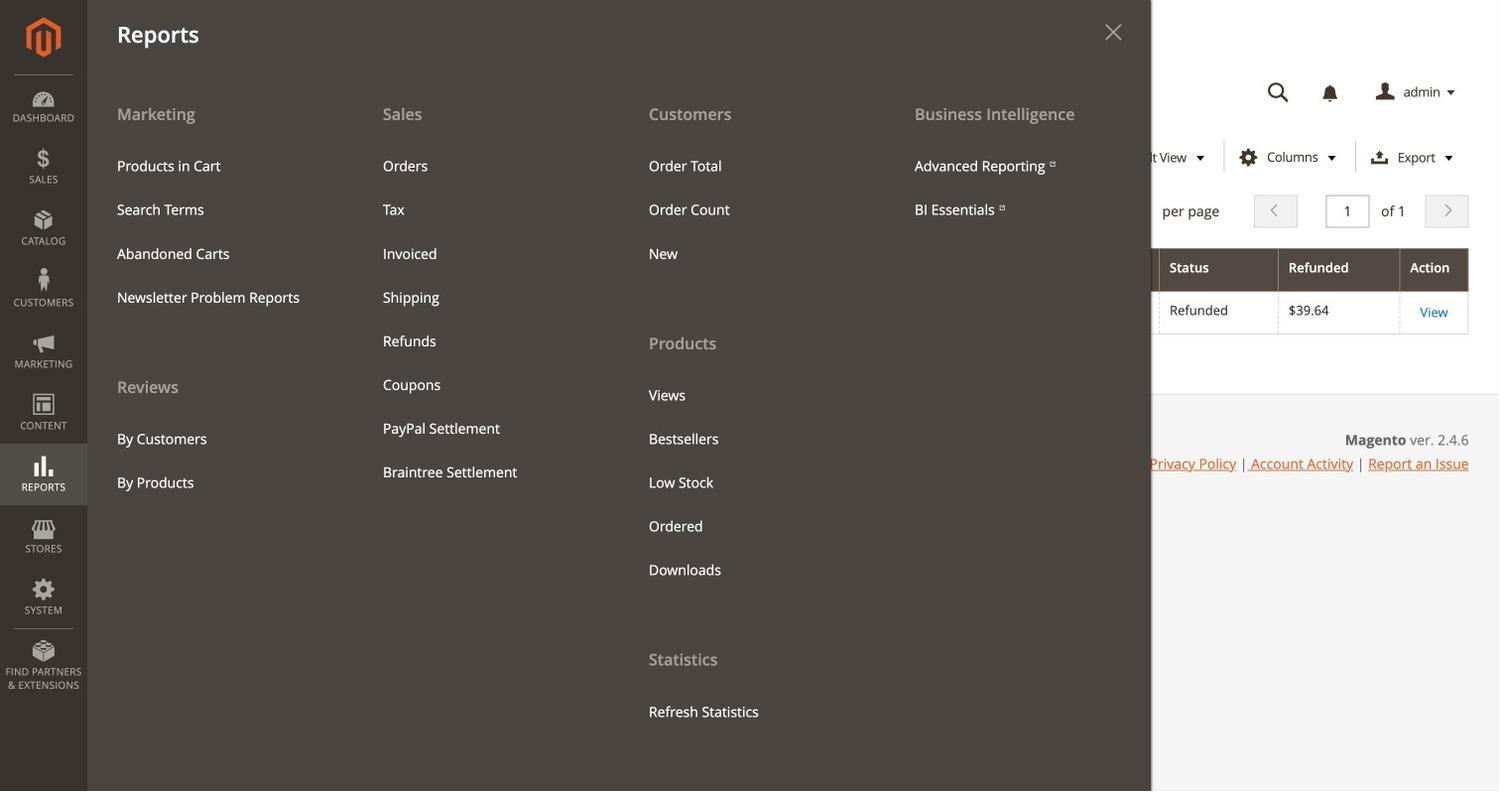 Task type: vqa. For each thing, say whether or not it's contained in the screenshot.
Search by keyword text field
yes



Task type: describe. For each thing, give the bounding box(es) containing it.
magento admin panel image
[[26, 17, 61, 58]]

Search by keyword text field
[[117, 141, 568, 173]]



Task type: locate. For each thing, give the bounding box(es) containing it.
menu bar
[[0, 0, 1151, 791]]

menu
[[87, 91, 1151, 791], [87, 91, 353, 505], [619, 91, 885, 734], [102, 145, 338, 319], [368, 145, 604, 494], [634, 145, 870, 276], [900, 145, 1136, 232], [634, 374, 870, 592], [102, 417, 338, 505]]

None number field
[[1326, 195, 1370, 228]]



